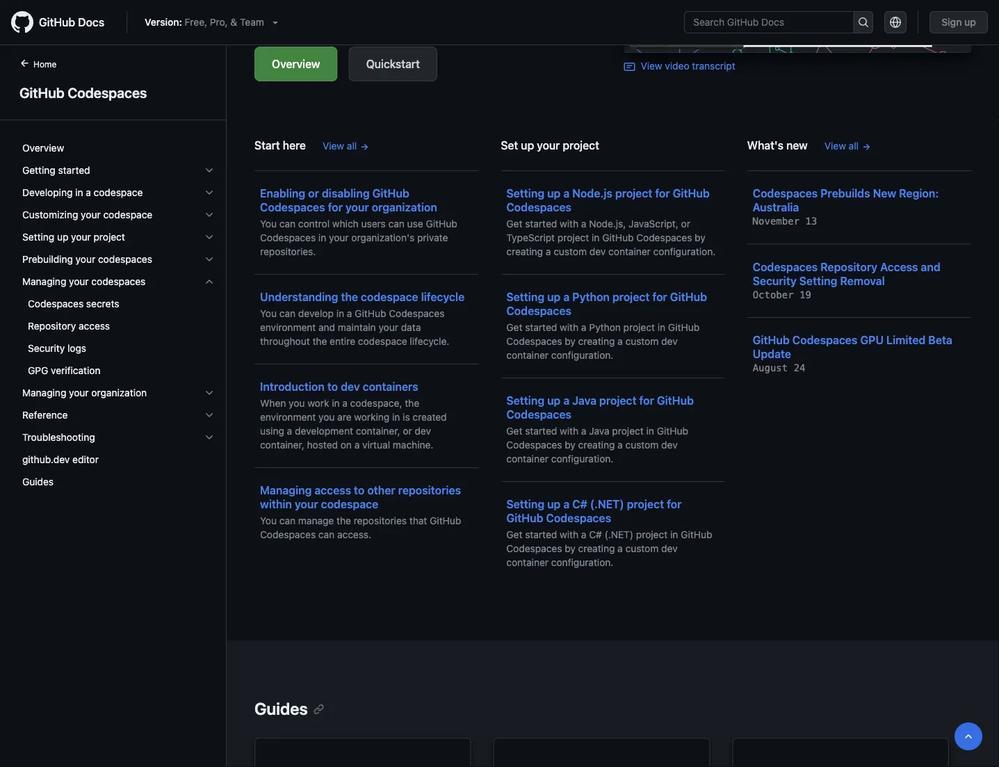 Task type: describe. For each thing, give the bounding box(es) containing it.
security logs link
[[17, 337, 220, 360]]

1 horizontal spatial overview link
[[255, 47, 338, 81]]

1 vertical spatial java
[[589, 425, 610, 437]]

for for node.js
[[655, 187, 670, 200]]

link image
[[624, 61, 635, 72]]

start
[[255, 139, 280, 152]]

1 horizontal spatial c#
[[589, 529, 602, 540]]

hosted
[[307, 439, 338, 451]]

view all for what's new
[[825, 140, 859, 152]]

or inside setting up a node.js project for github codespaces get started with a node.js, javascript, or typescript project in github codespaces by creating a custom dev container configuration.
[[681, 218, 691, 229]]

for for github
[[328, 201, 343, 214]]

github inside managing access to other repositories within your codespace you can manage the repositories that github codespaces can access.
[[430, 515, 461, 526]]

with for java
[[560, 425, 579, 437]]

by inside setting up a python project for github codespaces get started with a python project in github codespaces by creating a custom dev container configuration.
[[565, 336, 576, 347]]

github inside github codespaces gpu limited beta update august 24
[[753, 333, 790, 347]]

prebuilds
[[821, 187, 870, 200]]

repository inside codespaces repository access and security setting removal october 19
[[821, 260, 878, 273]]

view for codespaces prebuilds new region: australia
[[825, 140, 846, 152]]

beta
[[929, 333, 953, 347]]

home
[[33, 59, 57, 69]]

are
[[337, 411, 352, 423]]

project inside dropdown button
[[94, 231, 125, 243]]

new
[[873, 187, 897, 200]]

introduction to dev containers when you work in a codespace, the environment you are working in is created using a development container, or dev container, hosted on a virtual machine.
[[260, 380, 447, 451]]

19
[[800, 289, 812, 300]]

1 horizontal spatial you
[[319, 411, 335, 423]]

organization inside enabling or disabling github codespaces for your organization you can control which users can use github codespaces in your organization's private repositories.
[[372, 201, 437, 214]]

0 horizontal spatial you
[[289, 397, 305, 409]]

dev inside setting up a node.js project for github codespaces get started with a node.js, javascript, or typescript project in github codespaces by creating a custom dev container configuration.
[[590, 246, 606, 257]]

other
[[367, 484, 396, 497]]

which
[[332, 218, 359, 229]]

virtual
[[362, 439, 390, 451]]

disabling
[[322, 187, 370, 200]]

up for setting up a node.js project for github codespaces get started with a node.js, javascript, or typescript project in github codespaces by creating a custom dev container configuration.
[[547, 187, 561, 200]]

to inside managing access to other repositories within your codespace you can manage the repositories that github codespaces can access.
[[354, 484, 365, 497]]

container inside setting up a java project for github codespaces get started with a java project in github codespaces by creating a custom dev container configuration.
[[506, 453, 549, 465]]

codespaces inside codespaces repository access and security setting removal october 19
[[753, 260, 818, 273]]

github docs
[[39, 16, 104, 29]]

entire
[[330, 336, 355, 347]]

august 24 element
[[753, 362, 806, 374]]

update
[[753, 347, 791, 361]]

in inside "understanding the codespace lifecycle you can develop in a github codespaces environment and maintain your data throughout the entire codespace lifecycle."
[[336, 308, 344, 319]]

machine.
[[393, 439, 434, 451]]

sc 9kayk9 0 image for developing in a codespace
[[204, 187, 215, 198]]

sc 9kayk9 0 image for managing your codespaces
[[204, 276, 215, 287]]

development
[[295, 425, 353, 437]]

scroll to top image
[[963, 731, 974, 742]]

here
[[283, 139, 306, 152]]

setting for c#
[[506, 498, 545, 511]]

custom inside setting up a node.js project for github codespaces get started with a node.js, javascript, or typescript project in github codespaces by creating a custom dev container configuration.
[[554, 246, 587, 257]]

0 vertical spatial repositories
[[398, 484, 461, 497]]

organization inside "dropdown button"
[[91, 387, 147, 398]]

that
[[409, 515, 427, 526]]

1 vertical spatial (.net)
[[605, 529, 634, 540]]

gpg verification
[[28, 365, 100, 376]]

your inside 'dropdown button'
[[81, 209, 101, 220]]

github docs link
[[11, 11, 116, 33]]

in inside setting up a node.js project for github codespaces get started with a node.js, javascript, or typescript project in github codespaces by creating a custom dev container configuration.
[[592, 232, 600, 243]]

you for enabling or disabling github codespaces for your organization
[[260, 218, 277, 229]]

you inside "understanding the codespace lifecycle you can develop in a github codespaces environment and maintain your data throughout the entire codespace lifecycle."
[[260, 308, 277, 319]]

maintain
[[338, 322, 376, 333]]

codespace inside customizing your codespace 'dropdown button'
[[103, 209, 152, 220]]

up for setting up your project
[[57, 231, 68, 243]]

node.js,
[[589, 218, 626, 229]]

sc 9kayk9 0 image for getting started
[[204, 165, 215, 176]]

codespaces inside managing access to other repositories within your codespace you can manage the repositories that github codespaces can access.
[[260, 529, 316, 540]]

environment for introduction
[[260, 411, 316, 423]]

0 horizontal spatial overview link
[[17, 137, 220, 159]]

created
[[413, 411, 447, 423]]

setting for java
[[506, 394, 545, 407]]

your down disabling
[[346, 201, 369, 214]]

sc 9kayk9 0 image for prebuilding your codespaces
[[204, 254, 215, 265]]

sign up
[[942, 16, 976, 28]]

&
[[230, 16, 237, 28]]

organization's
[[351, 232, 415, 243]]

in inside developing in a codespace dropdown button
[[75, 187, 83, 198]]

started for setting up a python project for github codespaces
[[525, 322, 557, 333]]

sc 9kayk9 0 image for managing your organization
[[204, 387, 215, 398]]

repository access
[[28, 320, 110, 332]]

enabling
[[260, 187, 305, 200]]

view video transcript link
[[624, 60, 736, 72]]

or inside enabling or disabling github codespaces for your organization you can control which users can use github codespaces in your organization's private repositories.
[[308, 187, 319, 200]]

typescript
[[506, 232, 555, 243]]

view all link for start here
[[323, 139, 369, 153]]

github inside 'link'
[[39, 16, 75, 29]]

access.
[[337, 529, 371, 540]]

prebuilding your codespaces
[[22, 253, 152, 265]]

users
[[361, 218, 386, 229]]

get for setting up a python project for github codespaces
[[506, 322, 523, 333]]

setting up a python project for github codespaces get started with a python project in github codespaces by creating a custom dev container configuration.
[[506, 290, 707, 361]]

0 vertical spatial python
[[572, 290, 610, 304]]

and inside "understanding the codespace lifecycle you can develop in a github codespaces environment and maintain your data throughout the entire codespace lifecycle."
[[319, 322, 335, 333]]

security inside codespaces repository access and security setting removal october 19
[[753, 274, 797, 287]]

managing access to other repositories within your codespace you can manage the repositories that github codespaces can access.
[[260, 484, 461, 540]]

0 horizontal spatial guides link
[[17, 471, 220, 493]]

get for setting up a node.js project for github codespaces
[[506, 218, 523, 229]]

by inside setting up a c# (.net) project for github codespaces get started with a c# (.net) project in github codespaces by creating a custom dev container configuration.
[[565, 543, 576, 554]]

up for set up your project
[[521, 139, 534, 152]]

started inside setting up a c# (.net) project for github codespaces get started with a c# (.net) project in github codespaces by creating a custom dev container configuration.
[[525, 529, 557, 540]]

free,
[[185, 16, 207, 28]]

for for python
[[653, 290, 667, 304]]

your right set
[[537, 139, 560, 152]]

troubleshooting
[[22, 432, 95, 443]]

your up "managing your codespaces"
[[76, 253, 95, 265]]

managing your organization
[[22, 387, 147, 398]]

by inside setting up a node.js project for github codespaces get started with a node.js, javascript, or typescript project in github codespaces by creating a custom dev container configuration.
[[695, 232, 706, 243]]

codespaces inside "understanding the codespace lifecycle you can develop in a github codespaces environment and maintain your data throughout the entire codespace lifecycle."
[[389, 308, 445, 319]]

github.dev editor link
[[17, 449, 220, 471]]

configuration. inside setting up a java project for github codespaces get started with a java project in github codespaces by creating a custom dev container configuration.
[[551, 453, 614, 465]]

working
[[354, 411, 390, 423]]

private
[[417, 232, 448, 243]]

managing your organization button
[[17, 382, 220, 404]]

container inside setting up a python project for github codespaces get started with a python project in github codespaces by creating a custom dev container configuration.
[[506, 349, 549, 361]]

environment for understanding
[[260, 322, 316, 333]]

pro,
[[210, 16, 228, 28]]

all for new
[[849, 140, 859, 152]]

version:
[[145, 16, 182, 28]]

is
[[403, 411, 410, 423]]

creating inside setting up a java project for github codespaces get started with a java project in github codespaces by creating a custom dev container configuration.
[[578, 439, 615, 451]]

started for setting up a node.js project for github codespaces
[[525, 218, 557, 229]]

managing your codespaces
[[22, 276, 146, 287]]

security logs
[[28, 342, 86, 354]]

started for setting up a java project for github codespaces
[[525, 425, 557, 437]]

customizing your codespace
[[22, 209, 152, 220]]

using
[[260, 425, 284, 437]]

version: free, pro, & team
[[145, 16, 264, 28]]

home link
[[14, 58, 79, 72]]

develop
[[298, 308, 334, 319]]

github.dev editor
[[22, 454, 99, 465]]

throughout
[[260, 336, 310, 347]]

lifecycle.
[[410, 336, 449, 347]]

your up codespaces secrets
[[69, 276, 89, 287]]

codespaces secrets
[[28, 298, 119, 309]]

dev inside setting up a c# (.net) project for github codespaces get started with a c# (.net) project in github codespaces by creating a custom dev container configuration.
[[661, 543, 678, 554]]

prebuilding
[[22, 253, 73, 265]]

started inside getting started dropdown button
[[58, 164, 90, 176]]

troubleshooting button
[[17, 426, 220, 449]]

0 vertical spatial container,
[[356, 425, 400, 437]]

1 vertical spatial python
[[589, 322, 621, 333]]

a inside dropdown button
[[86, 187, 91, 198]]

understanding the codespace lifecycle you can develop in a github codespaces environment and maintain your data throughout the entire codespace lifecycle.
[[260, 290, 465, 347]]

0 vertical spatial c#
[[572, 498, 587, 511]]

setting for node.js
[[506, 187, 545, 200]]

managing for organization
[[22, 387, 66, 398]]

and inside codespaces repository access and security setting removal october 19
[[921, 260, 941, 273]]

removal
[[840, 274, 885, 287]]

repository access link
[[17, 315, 220, 337]]

github.dev
[[22, 454, 70, 465]]

setting for project
[[22, 231, 54, 243]]

you for managing access to other repositories within your codespace
[[260, 515, 277, 526]]

managing your codespaces element containing managing your codespaces
[[11, 271, 226, 382]]

all for disabling
[[347, 140, 357, 152]]

managing your codespaces element containing codespaces secrets
[[11, 293, 226, 382]]

codespaces inside codespaces prebuilds new region: australia november 13
[[753, 187, 818, 200]]

in inside enabling or disabling github codespaces for your organization you can control which users can use github codespaces in your organization's private repositories.
[[318, 232, 326, 243]]

configuration. inside setting up a python project for github codespaces get started with a python project in github codespaces by creating a custom dev container configuration.
[[551, 349, 614, 361]]

your down which
[[329, 232, 349, 243]]

github codespaces link
[[17, 82, 209, 103]]

a inside "understanding the codespace lifecycle you can develop in a github codespaces environment and maintain your data throughout the entire codespace lifecycle."
[[347, 308, 352, 319]]

containers
[[363, 380, 418, 393]]

developing in a codespace
[[22, 187, 143, 198]]

your inside "dropdown button"
[[69, 387, 89, 398]]

in inside setting up a python project for github codespaces get started with a python project in github codespaces by creating a custom dev container configuration.
[[658, 322, 666, 333]]

13
[[806, 216, 817, 227]]

setting up a c# (.net) project for github codespaces get started with a c# (.net) project in github codespaces by creating a custom dev container configuration.
[[506, 498, 712, 568]]

logs
[[67, 342, 86, 354]]

codespaces prebuilds new region: australia november 13
[[753, 187, 939, 227]]

view all for start here
[[323, 140, 357, 152]]

search image
[[858, 17, 869, 28]]

secrets
[[86, 298, 119, 309]]

with for node.js
[[560, 218, 579, 229]]

transcript
[[692, 60, 736, 71]]

guides inside guides link
[[22, 476, 54, 487]]

24
[[794, 362, 806, 374]]

quickstart
[[366, 57, 420, 71]]

node.js
[[572, 187, 613, 200]]

creating inside setting up a c# (.net) project for github codespaces get started with a c# (.net) project in github codespaces by creating a custom dev container configuration.
[[578, 543, 615, 554]]

sc 9kayk9 0 image for reference
[[204, 410, 215, 421]]

quickstart link
[[349, 47, 437, 81]]



Task type: vqa. For each thing, say whether or not it's contained in the screenshot.
container, to the bottom
yes



Task type: locate. For each thing, give the bounding box(es) containing it.
1 horizontal spatial and
[[921, 260, 941, 273]]

up for setting up a python project for github codespaces get started with a python project in github codespaces by creating a custom dev container configuration.
[[547, 290, 561, 304]]

view all right new
[[825, 140, 859, 152]]

up for setting up a java project for github codespaces get started with a java project in github codespaces by creating a custom dev container configuration.
[[547, 394, 561, 407]]

overview down triangle down image
[[272, 57, 320, 71]]

a
[[86, 187, 91, 198], [563, 187, 570, 200], [581, 218, 587, 229], [546, 246, 551, 257], [563, 290, 570, 304], [347, 308, 352, 319], [581, 322, 587, 333], [618, 336, 623, 347], [563, 394, 570, 407], [342, 397, 348, 409], [287, 425, 292, 437], [581, 425, 587, 437], [354, 439, 360, 451], [618, 439, 623, 451], [563, 498, 570, 511], [581, 529, 587, 540], [618, 543, 623, 554]]

up inside setting up a python project for github codespaces get started with a python project in github codespaces by creating a custom dev container configuration.
[[547, 290, 561, 304]]

codespace down developing in a codespace dropdown button
[[103, 209, 152, 220]]

view all link
[[323, 139, 369, 153], [825, 139, 871, 153]]

github codespaces
[[19, 84, 147, 100]]

0 horizontal spatial all
[[347, 140, 357, 152]]

select language: current language is english image
[[890, 17, 901, 28]]

managing for codespaces
[[22, 276, 66, 287]]

manage
[[298, 515, 334, 526]]

1 managing your codespaces element from the top
[[11, 271, 226, 382]]

managing your codespaces button
[[17, 271, 220, 293]]

2 with from the top
[[560, 322, 579, 333]]

sc 9kayk9 0 image inside prebuilding your codespaces dropdown button
[[204, 254, 215, 265]]

your up prebuilding your codespaces
[[71, 231, 91, 243]]

up inside setting up a java project for github codespaces get started with a java project in github codespaces by creating a custom dev container configuration.
[[547, 394, 561, 407]]

to inside 'introduction to dev containers when you work in a codespace, the environment you are working in is created using a development container, or dev container, hosted on a virtual machine.'
[[327, 380, 338, 393]]

codespace inside developing in a codespace dropdown button
[[94, 187, 143, 198]]

view for enabling or disabling github codespaces for your organization
[[323, 140, 344, 152]]

by
[[695, 232, 706, 243], [565, 336, 576, 347], [565, 439, 576, 451], [565, 543, 576, 554]]

1 get from the top
[[506, 218, 523, 229]]

None search field
[[684, 11, 874, 33]]

your inside "understanding the codespace lifecycle you can develop in a github codespaces environment and maintain your data throughout the entire codespace lifecycle."
[[379, 322, 398, 333]]

0 vertical spatial security
[[753, 274, 797, 287]]

0 vertical spatial overview
[[272, 57, 320, 71]]

3 with from the top
[[560, 425, 579, 437]]

sc 9kayk9 0 image for setting up your project
[[204, 232, 215, 243]]

codespace inside managing access to other repositories within your codespace you can manage the repositories that github codespaces can access.
[[321, 498, 379, 511]]

6 sc 9kayk9 0 image from the top
[[204, 387, 215, 398]]

0 horizontal spatial security
[[28, 342, 65, 354]]

1 sc 9kayk9 0 image from the top
[[204, 254, 215, 265]]

you up throughout
[[260, 308, 277, 319]]

0 vertical spatial java
[[572, 394, 597, 407]]

developing
[[22, 187, 73, 198]]

0 horizontal spatial guides
[[22, 476, 54, 487]]

view right link icon
[[641, 60, 662, 71]]

get
[[506, 218, 523, 229], [506, 322, 523, 333], [506, 425, 523, 437], [506, 529, 523, 540]]

setting inside dropdown button
[[22, 231, 54, 243]]

the left entire
[[313, 336, 327, 347]]

0 horizontal spatial and
[[319, 322, 335, 333]]

codespaces for prebuilding your codespaces
[[98, 253, 152, 265]]

1 horizontal spatial or
[[403, 425, 412, 437]]

work
[[308, 397, 329, 409]]

1 sc 9kayk9 0 image from the top
[[204, 165, 215, 176]]

setting inside setting up a python project for github codespaces get started with a python project in github codespaces by creating a custom dev container configuration.
[[506, 290, 545, 304]]

view
[[641, 60, 662, 71], [323, 140, 344, 152], [825, 140, 846, 152]]

in inside setting up a java project for github codespaces get started with a java project in github codespaces by creating a custom dev container configuration.
[[646, 425, 654, 437]]

1 horizontal spatial security
[[753, 274, 797, 287]]

in
[[75, 187, 83, 198], [318, 232, 326, 243], [592, 232, 600, 243], [336, 308, 344, 319], [658, 322, 666, 333], [332, 397, 340, 409], [392, 411, 400, 423], [646, 425, 654, 437], [670, 529, 678, 540]]

with inside setting up a node.js project for github codespaces get started with a node.js, javascript, or typescript project in github codespaces by creating a custom dev container configuration.
[[560, 218, 579, 229]]

2 vertical spatial or
[[403, 425, 412, 437]]

0 vertical spatial or
[[308, 187, 319, 200]]

2 you from the top
[[260, 308, 277, 319]]

getting started button
[[17, 159, 220, 182]]

can inside "understanding the codespace lifecycle you can develop in a github codespaces environment and maintain your data throughout the entire codespace lifecycle."
[[279, 308, 296, 319]]

configuration. inside setting up a c# (.net) project for github codespaces get started with a c# (.net) project in github codespaces by creating a custom dev container configuration.
[[551, 557, 614, 568]]

setting inside codespaces repository access and security setting removal october 19
[[800, 274, 838, 287]]

1 horizontal spatial all
[[849, 140, 859, 152]]

reference button
[[17, 404, 220, 426]]

you inside managing access to other repositories within your codespace you can manage the repositories that github codespaces can access.
[[260, 515, 277, 526]]

gpu
[[860, 333, 884, 347]]

limited
[[887, 333, 926, 347]]

0 horizontal spatial c#
[[572, 498, 587, 511]]

1 vertical spatial repositories
[[354, 515, 407, 526]]

sc 9kayk9 0 image
[[204, 165, 215, 176], [204, 187, 215, 198], [204, 209, 215, 220], [204, 232, 215, 243], [204, 276, 215, 287], [204, 387, 215, 398], [204, 432, 215, 443]]

dev
[[590, 246, 606, 257], [661, 336, 678, 347], [341, 380, 360, 393], [415, 425, 431, 437], [661, 439, 678, 451], [661, 543, 678, 554]]

1 vertical spatial security
[[28, 342, 65, 354]]

access inside managing your codespaces element
[[79, 320, 110, 332]]

or down is
[[403, 425, 412, 437]]

1 vertical spatial guides link
[[255, 699, 325, 718]]

understanding
[[260, 290, 338, 304]]

1 vertical spatial organization
[[91, 387, 147, 398]]

the up access.
[[337, 515, 351, 526]]

0 vertical spatial guides link
[[17, 471, 220, 493]]

to up the work
[[327, 380, 338, 393]]

setting for python
[[506, 290, 545, 304]]

creating inside setting up a node.js project for github codespaces get started with a node.js, javascript, or typescript project in github codespaces by creating a custom dev container configuration.
[[506, 246, 543, 257]]

sc 9kayk9 0 image for customizing your codespace
[[204, 209, 215, 220]]

container inside setting up a c# (.net) project for github codespaces get started with a c# (.net) project in github codespaces by creating a custom dev container configuration.
[[506, 557, 549, 568]]

github codespaces element
[[0, 56, 227, 766]]

5 sc 9kayk9 0 image from the top
[[204, 276, 215, 287]]

the up is
[[405, 397, 419, 409]]

view all link up disabling
[[323, 139, 369, 153]]

1 vertical spatial repository
[[28, 320, 76, 332]]

0 horizontal spatial view
[[323, 140, 344, 152]]

repositories
[[398, 484, 461, 497], [354, 515, 407, 526]]

project
[[563, 139, 599, 152], [615, 187, 653, 200], [94, 231, 125, 243], [558, 232, 589, 243], [613, 290, 650, 304], [624, 322, 655, 333], [599, 394, 637, 407], [612, 425, 644, 437], [627, 498, 664, 511], [636, 529, 668, 540]]

custom inside setting up a java project for github codespaces get started with a java project in github codespaces by creating a custom dev container configuration.
[[626, 439, 659, 451]]

4 sc 9kayk9 0 image from the top
[[204, 232, 215, 243]]

can left use
[[388, 218, 405, 229]]

what's
[[747, 139, 784, 152]]

access
[[880, 260, 918, 273]]

for inside enabling or disabling github codespaces for your organization you can control which users can use github codespaces in your organization's private repositories.
[[328, 201, 343, 214]]

gpg
[[28, 365, 48, 376]]

sc 9kayk9 0 image for troubleshooting
[[204, 432, 215, 443]]

or up control
[[308, 187, 319, 200]]

get inside setting up a c# (.net) project for github codespaces get started with a c# (.net) project in github codespaces by creating a custom dev container configuration.
[[506, 529, 523, 540]]

0 horizontal spatial container,
[[260, 439, 304, 451]]

with for python
[[560, 322, 579, 333]]

1 environment from the top
[[260, 322, 316, 333]]

1 vertical spatial access
[[315, 484, 351, 497]]

7 sc 9kayk9 0 image from the top
[[204, 432, 215, 443]]

0 horizontal spatial organization
[[91, 387, 147, 398]]

set up your project
[[501, 139, 599, 152]]

tooltip
[[955, 723, 983, 750]]

container, up virtual at the bottom left of the page
[[356, 425, 400, 437]]

environment inside 'introduction to dev containers when you work in a codespace, the environment you are working in is created using a development container, or dev container, hosted on a virtual machine.'
[[260, 411, 316, 423]]

for inside setting up a java project for github codespaces get started with a java project in github codespaces by creating a custom dev container configuration.
[[639, 394, 654, 407]]

github inside "understanding the codespace lifecycle you can develop in a github codespaces environment and maintain your data throughout the entire codespace lifecycle."
[[355, 308, 386, 319]]

codespaces down prebuilding your codespaces dropdown button
[[91, 276, 146, 287]]

1 vertical spatial you
[[260, 308, 277, 319]]

0 vertical spatial access
[[79, 320, 110, 332]]

all
[[347, 140, 357, 152], [849, 140, 859, 152]]

overview link
[[255, 47, 338, 81], [17, 137, 220, 159]]

codespace up the data
[[361, 290, 418, 304]]

dev inside setting up a java project for github codespaces get started with a java project in github codespaces by creating a custom dev container configuration.
[[661, 439, 678, 451]]

sc 9kayk9 0 image inside developing in a codespace dropdown button
[[204, 187, 215, 198]]

can down understanding
[[279, 308, 296, 319]]

codespaces for managing your codespaces
[[91, 276, 146, 287]]

get inside setting up a python project for github codespaces get started with a python project in github codespaces by creating a custom dev container configuration.
[[506, 322, 523, 333]]

java
[[572, 394, 597, 407], [589, 425, 610, 437]]

your down developing in a codespace
[[81, 209, 101, 220]]

use
[[407, 218, 423, 229]]

codespace down maintain
[[358, 336, 407, 347]]

can
[[279, 218, 296, 229], [388, 218, 405, 229], [279, 308, 296, 319], [279, 515, 296, 526], [318, 529, 335, 540]]

developing in a codespace button
[[17, 182, 220, 204]]

managing down prebuilding
[[22, 276, 66, 287]]

guides link
[[17, 471, 220, 493], [255, 699, 325, 718]]

dev inside setting up a python project for github codespaces get started with a python project in github codespaces by creating a custom dev container configuration.
[[661, 336, 678, 347]]

2 get from the top
[[506, 322, 523, 333]]

overview link up developing in a codespace dropdown button
[[17, 137, 220, 159]]

organization up use
[[372, 201, 437, 214]]

repository up removal
[[821, 260, 878, 273]]

what's new
[[747, 139, 808, 152]]

0 vertical spatial repository
[[821, 260, 878, 273]]

the inside managing access to other repositories within your codespace you can manage the repositories that github codespaces can access.
[[337, 515, 351, 526]]

lifecycle
[[421, 290, 465, 304]]

with inside setting up a java project for github codespaces get started with a java project in github codespaces by creating a custom dev container configuration.
[[560, 425, 579, 437]]

sc 9kayk9 0 image inside troubleshooting dropdown button
[[204, 432, 215, 443]]

access for repository
[[79, 320, 110, 332]]

in inside setting up a c# (.net) project for github codespaces get started with a c# (.net) project in github codespaces by creating a custom dev container configuration.
[[670, 529, 678, 540]]

up inside setting up a node.js project for github codespaces get started with a node.js, javascript, or typescript project in github codespaces by creating a custom dev container configuration.
[[547, 187, 561, 200]]

verification
[[51, 365, 100, 376]]

or inside 'introduction to dev containers when you work in a codespace, the environment you are working in is created using a development container, or dev container, hosted on a virtual machine.'
[[403, 425, 412, 437]]

1 horizontal spatial view all link
[[825, 139, 871, 153]]

sc 9kayk9 0 image inside managing your codespaces dropdown button
[[204, 276, 215, 287]]

you down enabling
[[260, 218, 277, 229]]

1 horizontal spatial view
[[641, 60, 662, 71]]

with inside setting up a c# (.net) project for github codespaces get started with a c# (.net) project in github codespaces by creating a custom dev container configuration.
[[560, 529, 579, 540]]

codespace down getting started dropdown button
[[94, 187, 143, 198]]

up for setting up a c# (.net) project for github codespaces get started with a c# (.net) project in github codespaces by creating a custom dev container configuration.
[[547, 498, 561, 511]]

for
[[655, 187, 670, 200], [328, 201, 343, 214], [653, 290, 667, 304], [639, 394, 654, 407], [667, 498, 682, 511]]

1 vertical spatial overview link
[[17, 137, 220, 159]]

gpg verification link
[[17, 360, 220, 382]]

for inside setting up a c# (.net) project for github codespaces get started with a c# (.net) project in github codespaces by creating a custom dev container configuration.
[[667, 498, 682, 511]]

0 vertical spatial organization
[[372, 201, 437, 214]]

codespaces
[[68, 84, 147, 100], [753, 187, 818, 200], [260, 201, 325, 214], [506, 201, 572, 214], [260, 232, 316, 243], [636, 232, 692, 243], [753, 260, 818, 273], [28, 298, 84, 309], [506, 304, 572, 317], [389, 308, 445, 319], [793, 333, 858, 347], [506, 336, 562, 347], [506, 408, 572, 421], [506, 439, 562, 451], [546, 511, 611, 525], [260, 529, 316, 540], [506, 543, 562, 554]]

0 vertical spatial and
[[921, 260, 941, 273]]

managing for to
[[260, 484, 312, 497]]

managing up within
[[260, 484, 312, 497]]

1 vertical spatial sc 9kayk9 0 image
[[204, 410, 215, 421]]

1 view all from the left
[[323, 140, 357, 152]]

custom inside setting up a python project for github codespaces get started with a python project in github codespaces by creating a custom dev container configuration.
[[626, 336, 659, 347]]

can down within
[[279, 515, 296, 526]]

repository inside github codespaces element
[[28, 320, 76, 332]]

view right here
[[323, 140, 344, 152]]

1 view all link from the left
[[323, 139, 369, 153]]

can left control
[[279, 218, 296, 229]]

security
[[753, 274, 797, 287], [28, 342, 65, 354]]

getting started
[[22, 164, 90, 176]]

security inside github codespaces element
[[28, 342, 65, 354]]

2 environment from the top
[[260, 411, 316, 423]]

2 vertical spatial you
[[260, 515, 277, 526]]

python
[[572, 290, 610, 304], [589, 322, 621, 333]]

started inside setting up a node.js project for github codespaces get started with a node.js, javascript, or typescript project in github codespaces by creating a custom dev container configuration.
[[525, 218, 557, 229]]

2 vertical spatial managing
[[260, 484, 312, 497]]

managing inside "dropdown button"
[[22, 387, 66, 398]]

2 all from the left
[[849, 140, 859, 152]]

c#
[[572, 498, 587, 511], [589, 529, 602, 540]]

for for java
[[639, 394, 654, 407]]

codespace up access.
[[321, 498, 379, 511]]

0 vertical spatial sc 9kayk9 0 image
[[204, 254, 215, 265]]

overview link down triangle down image
[[255, 47, 338, 81]]

0 vertical spatial to
[[327, 380, 338, 393]]

0 horizontal spatial view all link
[[323, 139, 369, 153]]

sc 9kayk9 0 image inside getting started dropdown button
[[204, 165, 215, 176]]

you down the introduction
[[289, 397, 305, 409]]

you
[[289, 397, 305, 409], [319, 411, 335, 423]]

1 vertical spatial guides
[[255, 699, 308, 718]]

get inside setting up a java project for github codespaces get started with a java project in github codespaces by creating a custom dev container configuration.
[[506, 425, 523, 437]]

javascript,
[[629, 218, 679, 229]]

2 view all link from the left
[[825, 139, 871, 153]]

setting
[[506, 187, 545, 200], [22, 231, 54, 243], [800, 274, 838, 287], [506, 290, 545, 304], [506, 394, 545, 407], [506, 498, 545, 511]]

1 vertical spatial c#
[[589, 529, 602, 540]]

view video transcript
[[641, 60, 736, 71]]

sign
[[942, 16, 962, 28]]

overview inside github codespaces element
[[22, 142, 64, 154]]

1 vertical spatial to
[[354, 484, 365, 497]]

3 you from the top
[[260, 515, 277, 526]]

view all link for what's new
[[825, 139, 871, 153]]

up
[[965, 16, 976, 28], [521, 139, 534, 152], [547, 187, 561, 200], [57, 231, 68, 243], [547, 290, 561, 304], [547, 394, 561, 407], [547, 498, 561, 511]]

can down manage
[[318, 529, 335, 540]]

you up development on the left of the page
[[319, 411, 335, 423]]

access
[[79, 320, 110, 332], [315, 484, 351, 497]]

1 horizontal spatial to
[[354, 484, 365, 497]]

up inside setting up a c# (.net) project for github codespaces get started with a c# (.net) project in github codespaces by creating a custom dev container configuration.
[[547, 498, 561, 511]]

with inside setting up a python project for github codespaces get started with a python project in github codespaces by creating a custom dev container configuration.
[[560, 322, 579, 333]]

all up prebuilds
[[849, 140, 859, 152]]

repository up security logs
[[28, 320, 76, 332]]

setting up a java project for github codespaces get started with a java project in github codespaces by creating a custom dev container configuration.
[[506, 394, 694, 465]]

1 vertical spatial you
[[319, 411, 335, 423]]

0 vertical spatial managing
[[22, 276, 66, 287]]

3 get from the top
[[506, 425, 523, 437]]

triangle down image
[[270, 17, 281, 28]]

access inside managing access to other repositories within your codespace you can manage the repositories that github codespaces can access.
[[315, 484, 351, 497]]

setting inside setting up a c# (.net) project for github codespaces get started with a c# (.net) project in github codespaces by creating a custom dev container configuration.
[[506, 498, 545, 511]]

1 vertical spatial and
[[319, 322, 335, 333]]

1 horizontal spatial view all
[[825, 140, 859, 152]]

1 vertical spatial container,
[[260, 439, 304, 451]]

and
[[921, 260, 941, 273], [319, 322, 335, 333]]

to
[[327, 380, 338, 393], [354, 484, 365, 497]]

november 13 element
[[753, 216, 817, 227]]

video
[[665, 60, 690, 71]]

or right javascript,
[[681, 218, 691, 229]]

0 vertical spatial (.net)
[[590, 498, 624, 511]]

your left the data
[[379, 322, 398, 333]]

2 horizontal spatial or
[[681, 218, 691, 229]]

0 vertical spatial you
[[289, 397, 305, 409]]

and down "develop"
[[319, 322, 335, 333]]

custom inside setting up a c# (.net) project for github codespaces get started with a c# (.net) project in github codespaces by creating a custom dev container configuration.
[[626, 543, 659, 554]]

1 vertical spatial codespaces
[[91, 276, 146, 287]]

container inside setting up a node.js project for github codespaces get started with a node.js, javascript, or typescript project in github codespaces by creating a custom dev container configuration.
[[609, 246, 651, 257]]

overview up the getting
[[22, 142, 64, 154]]

started
[[58, 164, 90, 176], [525, 218, 557, 229], [525, 322, 557, 333], [525, 425, 557, 437], [525, 529, 557, 540]]

0 vertical spatial you
[[260, 218, 277, 229]]

repositories up access.
[[354, 515, 407, 526]]

1 vertical spatial managing
[[22, 387, 66, 398]]

2 sc 9kayk9 0 image from the top
[[204, 410, 215, 421]]

0 horizontal spatial overview
[[22, 142, 64, 154]]

organization down gpg verification link
[[91, 387, 147, 398]]

view right new
[[825, 140, 846, 152]]

container,
[[356, 425, 400, 437], [260, 439, 304, 451]]

0 horizontal spatial to
[[327, 380, 338, 393]]

when
[[260, 397, 286, 409]]

your
[[537, 139, 560, 152], [346, 201, 369, 214], [81, 209, 101, 220], [71, 231, 91, 243], [329, 232, 349, 243], [76, 253, 95, 265], [69, 276, 89, 287], [379, 322, 398, 333], [69, 387, 89, 398], [295, 498, 318, 511]]

your down verification
[[69, 387, 89, 398]]

(.net)
[[590, 498, 624, 511], [605, 529, 634, 540]]

sc 9kayk9 0 image
[[204, 254, 215, 265], [204, 410, 215, 421]]

managing inside dropdown button
[[22, 276, 66, 287]]

the inside 'introduction to dev containers when you work in a codespace, the environment you are working in is created using a development container, or dev container, hosted on a virtual machine.'
[[405, 397, 419, 409]]

getting
[[22, 164, 55, 176]]

customizing your codespace button
[[17, 204, 220, 226]]

and right access
[[921, 260, 941, 273]]

access down secrets
[[79, 320, 110, 332]]

2 view all from the left
[[825, 140, 859, 152]]

0 horizontal spatial repository
[[28, 320, 76, 332]]

managing inside managing access to other repositories within your codespace you can manage the repositories that github codespaces can access.
[[260, 484, 312, 497]]

for inside setting up a python project for github codespaces get started with a python project in github codespaces by creating a custom dev container configuration.
[[653, 290, 667, 304]]

view all link up prebuilds
[[825, 139, 871, 153]]

access up manage
[[315, 484, 351, 497]]

1 horizontal spatial repository
[[821, 260, 878, 273]]

managing up reference
[[22, 387, 66, 398]]

you inside enabling or disabling github codespaces for your organization you can control which users can use github codespaces in your organization's private repositories.
[[260, 218, 277, 229]]

1 vertical spatial overview
[[22, 142, 64, 154]]

your up manage
[[295, 498, 318, 511]]

configuration. inside setting up a node.js project for github codespaces get started with a node.js, javascript, or typescript project in github codespaces by creating a custom dev container configuration.
[[653, 246, 716, 257]]

creating inside setting up a python project for github codespaces get started with a python project in github codespaces by creating a custom dev container configuration.
[[578, 336, 615, 347]]

all up disabling
[[347, 140, 357, 152]]

editor
[[72, 454, 99, 465]]

managing your codespaces element
[[11, 271, 226, 382], [11, 293, 226, 382]]

start here
[[255, 139, 306, 152]]

started inside setting up a python project for github codespaces get started with a python project in github codespaces by creating a custom dev container configuration.
[[525, 322, 557, 333]]

1 horizontal spatial container,
[[356, 425, 400, 437]]

your inside managing access to other repositories within your codespace you can manage the repositories that github codespaces can access.
[[295, 498, 318, 511]]

australia
[[753, 201, 799, 214]]

sc 9kayk9 0 image inside customizing your codespace 'dropdown button'
[[204, 209, 215, 220]]

for inside setting up a node.js project for github codespaces get started with a node.js, javascript, or typescript project in github codespaces by creating a custom dev container configuration.
[[655, 187, 670, 200]]

2 sc 9kayk9 0 image from the top
[[204, 187, 215, 198]]

0 horizontal spatial access
[[79, 320, 110, 332]]

2 horizontal spatial view
[[825, 140, 846, 152]]

new
[[787, 139, 808, 152]]

up inside setting up your project dropdown button
[[57, 231, 68, 243]]

1 you from the top
[[260, 218, 277, 229]]

to left other
[[354, 484, 365, 497]]

1 horizontal spatial guides
[[255, 699, 308, 718]]

reference
[[22, 409, 68, 421]]

managing
[[22, 276, 66, 287], [22, 387, 66, 398], [260, 484, 312, 497]]

setting inside setting up a node.js project for github codespaces get started with a node.js, javascript, or typescript project in github codespaces by creating a custom dev container configuration.
[[506, 187, 545, 200]]

repositories up that
[[398, 484, 461, 497]]

1 horizontal spatial guides link
[[255, 699, 325, 718]]

the
[[341, 290, 358, 304], [313, 336, 327, 347], [405, 397, 419, 409], [337, 515, 351, 526]]

security up october
[[753, 274, 797, 287]]

security up gpg
[[28, 342, 65, 354]]

get inside setting up a node.js project for github codespaces get started with a node.js, javascript, or typescript project in github codespaces by creating a custom dev container configuration.
[[506, 218, 523, 229]]

with
[[560, 218, 579, 229], [560, 322, 579, 333], [560, 425, 579, 437], [560, 529, 579, 540]]

0 vertical spatial codespaces
[[98, 253, 152, 265]]

container, down using
[[260, 439, 304, 451]]

0 vertical spatial guides
[[22, 476, 54, 487]]

by inside setting up a java project for github codespaces get started with a java project in github codespaces by creating a custom dev container configuration.
[[565, 439, 576, 451]]

Search GitHub Docs search field
[[685, 12, 854, 33]]

1 horizontal spatial organization
[[372, 201, 437, 214]]

2 managing your codespaces element from the top
[[11, 293, 226, 382]]

0 horizontal spatial or
[[308, 187, 319, 200]]

guides
[[22, 476, 54, 487], [255, 699, 308, 718]]

started inside setting up a java project for github codespaces get started with a java project in github codespaces by creating a custom dev container configuration.
[[525, 425, 557, 437]]

0 vertical spatial environment
[[260, 322, 316, 333]]

1 vertical spatial environment
[[260, 411, 316, 423]]

container
[[609, 246, 651, 257], [506, 349, 549, 361], [506, 453, 549, 465], [506, 557, 549, 568]]

control
[[298, 218, 330, 229]]

0 horizontal spatial view all
[[323, 140, 357, 152]]

3 sc 9kayk9 0 image from the top
[[204, 209, 215, 220]]

codespaces secrets link
[[17, 293, 220, 315]]

1 horizontal spatial access
[[315, 484, 351, 497]]

1 horizontal spatial overview
[[272, 57, 320, 71]]

4 with from the top
[[560, 529, 579, 540]]

data
[[401, 322, 421, 333]]

the up maintain
[[341, 290, 358, 304]]

get for setting up a java project for github codespaces
[[506, 425, 523, 437]]

codespaces inside github codespaces gpu limited beta update august 24
[[793, 333, 858, 347]]

within
[[260, 498, 292, 511]]

august
[[753, 362, 788, 374]]

1 all from the left
[[347, 140, 357, 152]]

0 vertical spatial overview link
[[255, 47, 338, 81]]

1 vertical spatial or
[[681, 218, 691, 229]]

prebuilding your codespaces button
[[17, 248, 220, 271]]

1 with from the top
[[560, 218, 579, 229]]

up for sign up
[[965, 16, 976, 28]]

repository
[[821, 260, 878, 273], [28, 320, 76, 332]]

sign up link
[[930, 11, 988, 33]]

access for managing
[[315, 484, 351, 497]]

environment up throughout
[[260, 322, 316, 333]]

4 get from the top
[[506, 529, 523, 540]]

codespaces down setting up your project dropdown button
[[98, 253, 152, 265]]

view all right here
[[323, 140, 357, 152]]

environment down when
[[260, 411, 316, 423]]

setting inside setting up a java project for github codespaces get started with a java project in github codespaces by creating a custom dev container configuration.
[[506, 394, 545, 407]]

you down within
[[260, 515, 277, 526]]

october 19 element
[[753, 289, 812, 300]]

setting up your project
[[22, 231, 125, 243]]

sc 9kayk9 0 image inside setting up your project dropdown button
[[204, 232, 215, 243]]



